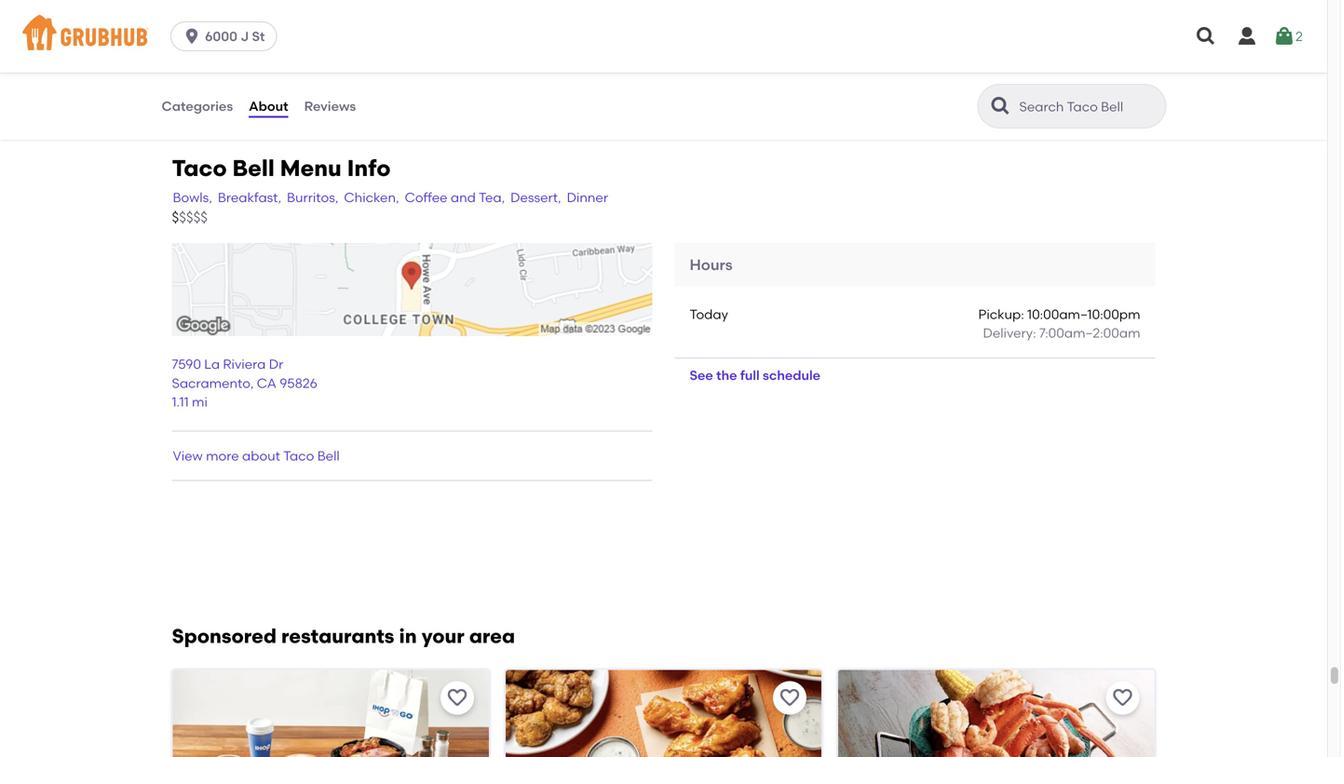 Task type: describe. For each thing, give the bounding box(es) containing it.
search icon image
[[990, 95, 1012, 117]]

about button
[[248, 73, 289, 140]]

$$$$$
[[172, 209, 208, 226]]

tea,
[[479, 189, 505, 205]]

see the full schedule button
[[675, 359, 835, 392]]

riviera
[[223, 356, 266, 372]]

dr
[[269, 356, 283, 372]]

2 svg image from the left
[[1236, 25, 1258, 47]]

hours
[[690, 255, 733, 274]]

categories button
[[161, 73, 234, 140]]

0 vertical spatial bell
[[232, 155, 275, 182]]

svg image for 2
[[1273, 25, 1296, 47]]

bowls, breakfast, burritos, chicken, coffee and tea, dessert, dinner
[[173, 189, 608, 205]]

dessert, button
[[510, 187, 562, 208]]

and
[[451, 189, 476, 205]]

dinner
[[567, 189, 608, 205]]

,
[[250, 375, 254, 391]]

1.11
[[172, 394, 189, 410]]

about
[[249, 98, 288, 114]]

coffee and tea, button
[[404, 187, 506, 208]]

pickup: 10:00am–10:00pm delivery: 7:00am–2:00am
[[978, 306, 1140, 341]]

coffee
[[405, 189, 448, 205]]

Search Taco Bell search field
[[1018, 98, 1160, 115]]

$
[[172, 209, 179, 226]]

reviews
[[304, 98, 356, 114]]

dinner button
[[566, 187, 609, 208]]

today
[[690, 306, 728, 322]]

veggie
[[161, 36, 204, 52]]

2
[[1296, 28, 1303, 44]]

10:00am–10:00pm
[[1027, 306, 1140, 322]]

1 vertical spatial taco
[[283, 448, 314, 464]]

main navigation navigation
[[0, 0, 1327, 73]]

save this restaurant button for it's just wings logo
[[773, 681, 807, 715]]

sponsored restaurants in your area
[[172, 625, 515, 648]]

j
[[241, 28, 249, 44]]

your
[[422, 625, 464, 648]]

area
[[469, 625, 515, 648]]

mi
[[192, 394, 208, 410]]

categories
[[162, 98, 233, 114]]

0 vertical spatial taco
[[172, 155, 227, 182]]

full
[[740, 367, 760, 383]]

chicken,
[[344, 189, 399, 205]]

dessert,
[[511, 189, 561, 205]]

2 button
[[1273, 20, 1303, 53]]

ca
[[257, 375, 276, 391]]

save this restaurant image
[[446, 687, 468, 709]]



Task type: vqa. For each thing, say whether or not it's contained in the screenshot.
Laurel
no



Task type: locate. For each thing, give the bounding box(es) containing it.
1 horizontal spatial save this restaurant image
[[1112, 687, 1134, 709]]

3 save this restaurant button from the left
[[1106, 681, 1140, 715]]

delivery:
[[983, 325, 1036, 341]]

7590 la riviera dr sacramento , ca 95826 1.11 mi
[[172, 356, 317, 410]]

svg image for 6000 j st
[[183, 27, 201, 46]]

chicken, button
[[343, 187, 400, 208]]

1 horizontal spatial svg image
[[1273, 25, 1296, 47]]

more
[[206, 448, 239, 464]]

bell
[[232, 155, 275, 182], [317, 448, 340, 464]]

taco bell menu info
[[172, 155, 391, 182]]

sacramento
[[172, 375, 250, 391]]

save this restaurant button for joe's crab shack logo
[[1106, 681, 1140, 715]]

1 horizontal spatial bell
[[317, 448, 340, 464]]

7:00am–2:00am
[[1039, 325, 1140, 341]]

tab
[[153, 0, 285, 19]]

breakfast, button
[[217, 187, 282, 208]]

0 horizontal spatial svg image
[[183, 27, 201, 46]]

see
[[690, 367, 713, 383]]

schedule
[[763, 367, 821, 383]]

1 save this restaurant button from the left
[[440, 681, 474, 715]]

about
[[242, 448, 280, 464]]

ihop logo image
[[173, 670, 489, 757]]

bowls,
[[173, 189, 212, 205]]

view more about taco bell
[[173, 448, 340, 464]]

0 horizontal spatial svg image
[[1195, 25, 1217, 47]]

sponsored
[[172, 625, 277, 648]]

1 horizontal spatial save this restaurant button
[[773, 681, 807, 715]]

info
[[347, 155, 391, 182]]

menu
[[280, 155, 342, 182]]

0 horizontal spatial taco
[[172, 155, 227, 182]]

restaurants
[[281, 625, 394, 648]]

2 save this restaurant image from the left
[[1112, 687, 1134, 709]]

save this restaurant image
[[779, 687, 801, 709], [1112, 687, 1134, 709]]

cravings
[[207, 36, 264, 52]]

view
[[173, 448, 203, 464]]

svg image
[[1195, 25, 1217, 47], [1236, 25, 1258, 47]]

2 save this restaurant button from the left
[[773, 681, 807, 715]]

2 horizontal spatial save this restaurant button
[[1106, 681, 1140, 715]]

taco
[[172, 155, 227, 182], [283, 448, 314, 464]]

taco right the about
[[283, 448, 314, 464]]

reviews button
[[303, 73, 357, 140]]

save this restaurant image for save this restaurant button corresponding to it's just wings logo
[[779, 687, 801, 709]]

6000
[[205, 28, 237, 44]]

6000 j st
[[205, 28, 265, 44]]

burritos, button
[[286, 187, 339, 208]]

joe's crab shack logo image
[[838, 670, 1154, 757]]

svg image
[[1273, 25, 1296, 47], [183, 27, 201, 46]]

1 horizontal spatial svg image
[[1236, 25, 1258, 47]]

1 horizontal spatial taco
[[283, 448, 314, 464]]

0 horizontal spatial bell
[[232, 155, 275, 182]]

save this restaurant button for ihop logo
[[440, 681, 474, 715]]

it's just wings logo image
[[506, 670, 822, 757]]

0 horizontal spatial save this restaurant button
[[440, 681, 474, 715]]

veggie cravings
[[161, 36, 264, 52]]

burritos,
[[287, 189, 338, 205]]

the
[[716, 367, 737, 383]]

st
[[252, 28, 265, 44]]

see the full schedule
[[690, 367, 821, 383]]

bell up "breakfast,"
[[232, 155, 275, 182]]

save this restaurant image for save this restaurant button related to joe's crab shack logo
[[1112, 687, 1134, 709]]

svg image inside 2 button
[[1273, 25, 1296, 47]]

bell right the about
[[317, 448, 340, 464]]

1 svg image from the left
[[1195, 25, 1217, 47]]

taco up bowls,
[[172, 155, 227, 182]]

pickup:
[[978, 306, 1024, 322]]

la
[[204, 356, 220, 372]]

breakfast,
[[218, 189, 281, 205]]

svg image inside 6000 j st "button"
[[183, 27, 201, 46]]

95826
[[280, 375, 317, 391]]

in
[[399, 625, 417, 648]]

save this restaurant button
[[440, 681, 474, 715], [773, 681, 807, 715], [1106, 681, 1140, 715]]

1 save this restaurant image from the left
[[779, 687, 801, 709]]

7590
[[172, 356, 201, 372]]

0 horizontal spatial save this restaurant image
[[779, 687, 801, 709]]

bowls, button
[[172, 187, 213, 208]]

6000 j st button
[[171, 21, 284, 51]]

1 vertical spatial bell
[[317, 448, 340, 464]]



